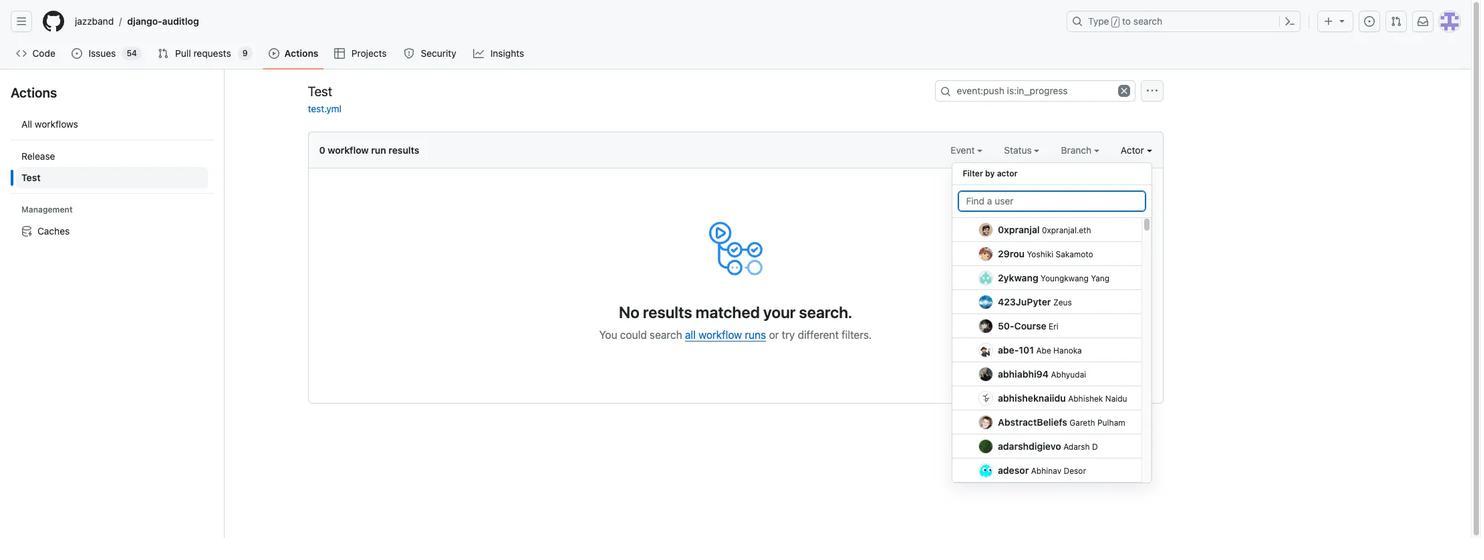 Task type: vqa. For each thing, say whether or not it's contained in the screenshot.


Task type: describe. For each thing, give the bounding box(es) containing it.
abhyudai
[[1051, 370, 1086, 380]]

table image
[[335, 48, 345, 59]]

adarshdigievo
[[998, 441, 1061, 452]]

0 horizontal spatial actions
[[11, 85, 57, 100]]

0 vertical spatial results
[[389, 144, 419, 156]]

hanoka
[[1053, 346, 1082, 356]]

yoshiki
[[1027, 249, 1053, 259]]

sakamoto
[[1056, 249, 1093, 259]]

different
[[798, 329, 839, 341]]

abstractbeliefs
[[998, 416, 1067, 428]]

adarsh
[[1063, 442, 1090, 452]]

9
[[243, 48, 248, 58]]

plus image
[[1324, 16, 1334, 27]]

status
[[1004, 144, 1035, 156]]

0 horizontal spatial workflow
[[328, 144, 369, 156]]

status button
[[1004, 143, 1040, 157]]

all workflow runs link
[[685, 329, 766, 341]]

play image
[[269, 48, 279, 59]]

code
[[32, 47, 55, 59]]

release
[[21, 150, 55, 162]]

no
[[619, 303, 640, 322]]

1 horizontal spatial test
[[308, 83, 332, 99]]

security
[[421, 47, 456, 59]]

projects link
[[329, 43, 393, 64]]

projects
[[352, 47, 387, 59]]

notifications image
[[1418, 16, 1429, 27]]

event button
[[951, 143, 983, 157]]

insights
[[491, 47, 524, 59]]

filter by actor
[[963, 168, 1018, 178]]

29rou yoshiki sakamoto
[[998, 248, 1093, 259]]

your
[[764, 303, 796, 322]]

50-course eri
[[998, 320, 1058, 332]]

filter workflows element
[[16, 146, 208, 189]]

workflows
[[35, 118, 78, 130]]

@adarshdigievo image
[[979, 440, 992, 453]]

0xpranjal 0xpranjal.eth
[[998, 224, 1091, 235]]

event
[[951, 144, 978, 156]]

Find a user text field
[[958, 191, 1146, 212]]

you
[[599, 329, 617, 341]]

caches
[[37, 225, 70, 237]]

desor
[[1064, 466, 1086, 476]]

abe-
[[998, 344, 1019, 356]]

all workflows
[[21, 118, 78, 130]]

29rou
[[998, 248, 1025, 259]]

101
[[1019, 344, 1034, 356]]

adesor abhinav desor
[[998, 465, 1086, 476]]

0 horizontal spatial search
[[650, 329, 682, 341]]

1 horizontal spatial results
[[643, 303, 692, 322]]

test inside filter workflows element
[[21, 172, 41, 183]]

filters.
[[842, 329, 872, 341]]

1 horizontal spatial issue opened image
[[1364, 16, 1375, 27]]

abhinav
[[1031, 466, 1061, 476]]

jazzband link
[[70, 11, 119, 32]]

django-auditlog link
[[122, 11, 204, 32]]

abhiabhi94
[[998, 368, 1049, 380]]

zeus
[[1053, 297, 1072, 308]]

@0xpranjal image
[[979, 223, 992, 236]]

runs
[[745, 329, 766, 341]]

abe
[[1036, 346, 1051, 356]]

menu containing 0xpranjal
[[952, 157, 1152, 494]]

0 horizontal spatial issue opened image
[[72, 48, 82, 59]]

abhisheknaiidu
[[998, 392, 1066, 404]]

list containing jazzband
[[70, 11, 1059, 32]]

0xpranjal
[[998, 224, 1040, 235]]

2ykwang
[[998, 272, 1038, 283]]

auditlog
[[162, 15, 199, 27]]

github actions image
[[709, 222, 762, 275]]

0 workflow run results
[[319, 144, 419, 156]]

d
[[1092, 442, 1098, 452]]

@abe 101 image
[[979, 343, 992, 357]]

release link
[[16, 146, 208, 167]]

yang
[[1091, 273, 1110, 283]]

requests
[[194, 47, 231, 59]]

code image
[[16, 48, 27, 59]]

abe-101 abe hanoka
[[998, 344, 1082, 356]]

git pull request image for right issue opened icon
[[1391, 16, 1402, 27]]

management
[[21, 205, 73, 215]]

or
[[769, 329, 779, 341]]

423jupyter
[[998, 296, 1051, 308]]

django-
[[127, 15, 162, 27]]

0
[[319, 144, 325, 156]]

@423jupyter image
[[979, 295, 992, 309]]

eri
[[1049, 322, 1058, 332]]

actor
[[997, 168, 1018, 178]]

1 horizontal spatial actions
[[285, 47, 319, 59]]



Task type: locate. For each thing, give the bounding box(es) containing it.
triangle down image
[[1337, 15, 1348, 26]]

/ inside type / to search
[[1114, 17, 1118, 27]]

type / to search
[[1088, 15, 1163, 27]]

search
[[1134, 15, 1163, 27], [650, 329, 682, 341]]

all
[[21, 118, 32, 130]]

actions right play icon
[[285, 47, 319, 59]]

actor
[[1121, 144, 1147, 156]]

clear filters image
[[1118, 85, 1130, 97]]

search left all
[[650, 329, 682, 341]]

gareth
[[1070, 418, 1095, 428]]

None search field
[[935, 80, 1135, 102]]

@abhisheknaiidu image
[[979, 391, 992, 405]]

homepage image
[[43, 11, 64, 32]]

/ for jazzband
[[119, 16, 122, 27]]

0 horizontal spatial test
[[21, 172, 41, 183]]

pull requests
[[175, 47, 231, 59]]

to
[[1123, 15, 1131, 27]]

list
[[70, 11, 1059, 32], [11, 108, 213, 247]]

1 horizontal spatial search
[[1134, 15, 1163, 27]]

run
[[371, 144, 386, 156]]

git pull request image
[[1391, 16, 1402, 27], [158, 48, 168, 59]]

actions link
[[263, 43, 324, 64]]

matched
[[696, 303, 760, 322]]

type
[[1088, 15, 1109, 27]]

0 horizontal spatial results
[[389, 144, 419, 156]]

/ for type
[[1114, 17, 1118, 27]]

abhisheknaiidu abhishek naidu
[[998, 392, 1127, 404]]

pull
[[175, 47, 191, 59]]

course
[[1014, 320, 1046, 332]]

command palette image
[[1285, 16, 1296, 27]]

caches link
[[16, 221, 208, 242]]

@abhiabhi94 image
[[979, 367, 992, 381]]

/ inside jazzband / django-auditlog
[[119, 16, 122, 27]]

by
[[985, 168, 995, 178]]

0 vertical spatial actions
[[285, 47, 319, 59]]

1 horizontal spatial /
[[1114, 17, 1118, 27]]

@29rou image
[[979, 247, 992, 260]]

1 vertical spatial workflow
[[699, 329, 742, 341]]

@abstractbeliefs image
[[979, 415, 992, 429]]

results up all
[[643, 303, 692, 322]]

issue opened image
[[1364, 16, 1375, 27], [72, 48, 82, 59]]

0 vertical spatial workflow
[[328, 144, 369, 156]]

actor button
[[1121, 143, 1152, 157]]

jazzband / django-auditlog
[[75, 15, 199, 27]]

@50 course image
[[979, 319, 992, 333]]

search.
[[799, 303, 852, 322]]

results
[[389, 144, 419, 156], [643, 303, 692, 322]]

/
[[119, 16, 122, 27], [1114, 17, 1118, 27]]

test.yml link
[[308, 103, 342, 114]]

no results matched your search.
[[619, 303, 852, 322]]

all workflows link
[[16, 114, 208, 135]]

security link
[[398, 43, 463, 64]]

git pull request image for left issue opened icon
[[158, 48, 168, 59]]

1 horizontal spatial workflow
[[699, 329, 742, 341]]

1 vertical spatial issue opened image
[[72, 48, 82, 59]]

/ left "django-" on the left
[[119, 16, 122, 27]]

workflow
[[328, 144, 369, 156], [699, 329, 742, 341]]

test up test.yml link
[[308, 83, 332, 99]]

1 vertical spatial git pull request image
[[158, 48, 168, 59]]

issue opened image right triangle down icon at the right top of page
[[1364, 16, 1375, 27]]

50-
[[998, 320, 1014, 332]]

1 vertical spatial test
[[21, 172, 41, 183]]

0 vertical spatial git pull request image
[[1391, 16, 1402, 27]]

results right run
[[389, 144, 419, 156]]

test.yml
[[308, 103, 342, 114]]

2ykwang youngkwang yang
[[998, 272, 1110, 283]]

all
[[685, 329, 696, 341]]

workflow right 0
[[328, 144, 369, 156]]

workflow down matched
[[699, 329, 742, 341]]

list containing all workflows
[[11, 108, 213, 247]]

you could search all workflow runs or try different filters.
[[599, 329, 872, 341]]

adarshdigievo adarsh d
[[998, 441, 1098, 452]]

abhiabhi94 abhyudai
[[998, 368, 1086, 380]]

abstractbeliefs gareth pulham
[[998, 416, 1125, 428]]

/ left to
[[1114, 17, 1118, 27]]

1 horizontal spatial git pull request image
[[1391, 16, 1402, 27]]

0xpranjal.eth
[[1042, 225, 1091, 235]]

insights link
[[468, 43, 531, 64]]

git pull request image left notifications icon
[[1391, 16, 1402, 27]]

search right to
[[1134, 15, 1163, 27]]

54
[[127, 48, 137, 58]]

423jupyter zeus
[[998, 296, 1072, 308]]

code link
[[11, 43, 61, 64]]

0 horizontal spatial /
[[119, 16, 122, 27]]

test down release
[[21, 172, 41, 183]]

youngkwang
[[1041, 273, 1089, 283]]

adesor
[[998, 465, 1029, 476]]

1 vertical spatial results
[[643, 303, 692, 322]]

issues
[[89, 47, 116, 59]]

pulham
[[1097, 418, 1125, 428]]

actions up all
[[11, 85, 57, 100]]

0 vertical spatial search
[[1134, 15, 1163, 27]]

search image
[[940, 86, 951, 97]]

graph image
[[473, 48, 484, 59]]

1 vertical spatial search
[[650, 329, 682, 341]]

0 vertical spatial issue opened image
[[1364, 16, 1375, 27]]

@adesor image
[[979, 464, 992, 477]]

shield image
[[404, 48, 414, 59]]

issue opened image left issues
[[72, 48, 82, 59]]

naidu
[[1105, 394, 1127, 404]]

0 vertical spatial test
[[308, 83, 332, 99]]

git pull request image left pull
[[158, 48, 168, 59]]

test
[[308, 83, 332, 99], [21, 172, 41, 183]]

branch
[[1061, 144, 1094, 156]]

1 vertical spatial actions
[[11, 85, 57, 100]]

@2ykwang image
[[979, 271, 992, 284]]

0 vertical spatial list
[[70, 11, 1059, 32]]

1 vertical spatial list
[[11, 108, 213, 247]]

filter
[[963, 168, 983, 178]]

0 horizontal spatial git pull request image
[[158, 48, 168, 59]]

jazzband
[[75, 15, 114, 27]]

menu
[[952, 157, 1152, 494]]

try
[[782, 329, 795, 341]]

show workflow options image
[[1147, 86, 1158, 96]]

abhishek
[[1068, 394, 1103, 404]]

test link
[[16, 167, 208, 189]]



